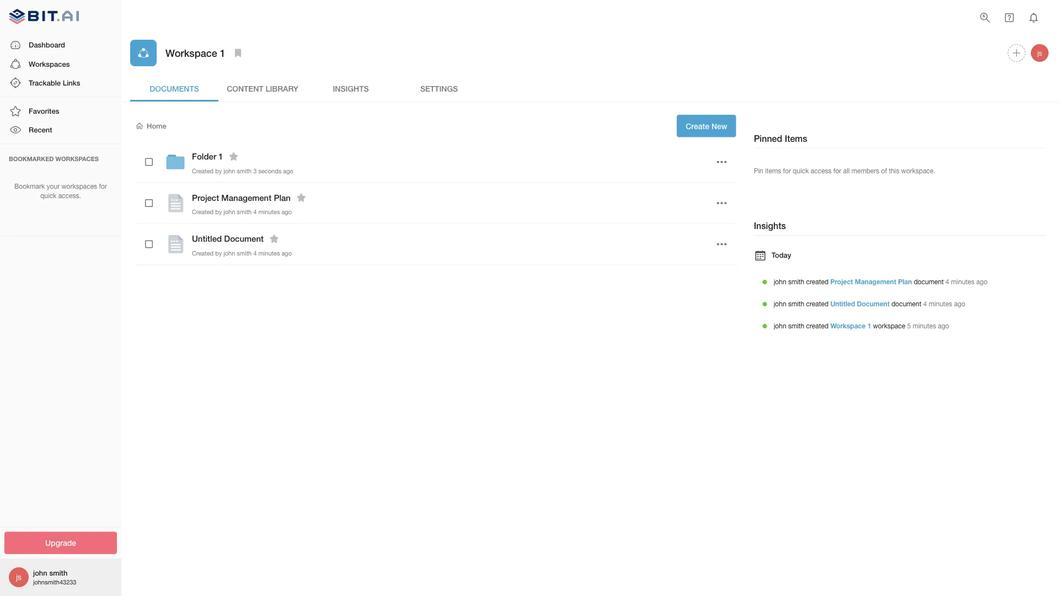 Task type: locate. For each thing, give the bounding box(es) containing it.
0 vertical spatial workspace
[[166, 47, 217, 59]]

0 horizontal spatial favorite image
[[227, 150, 241, 163]]

document
[[915, 278, 945, 286], [892, 300, 922, 308]]

1
[[220, 47, 226, 59], [219, 152, 223, 161], [868, 322, 872, 330]]

by
[[215, 167, 222, 174], [215, 208, 222, 216], [215, 250, 222, 257]]

ago
[[283, 167, 294, 174], [282, 208, 292, 216], [282, 250, 292, 257], [977, 278, 988, 286], [955, 300, 966, 308], [939, 322, 950, 330]]

1 left bookmark image
[[220, 47, 226, 59]]

favorite image for folder 1
[[227, 150, 241, 163]]

0 vertical spatial created by john smith 4 minutes ago
[[192, 208, 292, 216]]

1 vertical spatial untitled
[[831, 300, 856, 308]]

1 vertical spatial created
[[192, 208, 214, 216]]

trackable links
[[29, 78, 80, 87]]

0 vertical spatial 1
[[220, 47, 226, 59]]

minutes
[[259, 208, 280, 216], [259, 250, 280, 257], [952, 278, 975, 286], [930, 300, 953, 308], [913, 322, 937, 330]]

of
[[882, 167, 888, 174]]

pin items for quick access for all members of this workspace.
[[754, 167, 936, 174]]

1 horizontal spatial insights
[[754, 220, 787, 231]]

plan
[[274, 193, 291, 203], [899, 278, 913, 286]]

0 horizontal spatial untitled
[[192, 234, 222, 244]]

pin
[[754, 167, 764, 174]]

for right items
[[784, 167, 792, 174]]

workspace
[[166, 47, 217, 59], [831, 322, 866, 330]]

workspaces
[[29, 60, 70, 68]]

created
[[192, 167, 214, 174], [192, 208, 214, 216], [192, 250, 214, 257]]

for right "workspaces"
[[99, 182, 107, 190]]

1 vertical spatial insights
[[754, 220, 787, 231]]

content
[[227, 84, 264, 93]]

1 horizontal spatial js
[[1038, 49, 1043, 57]]

untitled up "workspace 1" "link" at the bottom of the page
[[831, 300, 856, 308]]

0 horizontal spatial insights
[[333, 84, 369, 93]]

links
[[63, 78, 80, 87]]

created by john smith 4 minutes ago for document
[[192, 250, 292, 257]]

created up untitled document
[[192, 208, 214, 216]]

2 vertical spatial by
[[215, 250, 222, 257]]

created down folder
[[192, 167, 214, 174]]

1 vertical spatial 1
[[219, 152, 223, 161]]

1 vertical spatial document
[[858, 300, 890, 308]]

home link
[[135, 121, 167, 131]]

smith
[[237, 167, 252, 174], [237, 208, 252, 216], [237, 250, 252, 257], [789, 278, 805, 286], [789, 300, 805, 308], [789, 322, 805, 330], [49, 569, 68, 577]]

trackable
[[29, 78, 61, 87]]

project management plan
[[192, 193, 291, 203]]

insights inside tab list
[[333, 84, 369, 93]]

0 vertical spatial favorite image
[[227, 150, 241, 163]]

settings
[[421, 84, 458, 93]]

2 created from the top
[[192, 208, 214, 216]]

untitled
[[192, 234, 222, 244], [831, 300, 856, 308]]

1 horizontal spatial project
[[831, 278, 854, 286]]

1 by from the top
[[215, 167, 222, 174]]

by down folder 1
[[215, 167, 222, 174]]

1 created from the top
[[192, 167, 214, 174]]

0 vertical spatial plan
[[274, 193, 291, 203]]

0 horizontal spatial for
[[99, 182, 107, 190]]

created down untitled document
[[192, 250, 214, 257]]

create new button
[[677, 115, 737, 137]]

pinned items
[[754, 133, 808, 144]]

3 created from the top
[[807, 322, 829, 330]]

created by john smith 4 minutes ago
[[192, 208, 292, 216], [192, 250, 292, 257]]

1 horizontal spatial favorite image
[[295, 191, 308, 204]]

bookmarked workspaces
[[9, 155, 99, 162]]

1 horizontal spatial workspace
[[831, 322, 866, 330]]

created left project management plan link
[[807, 278, 829, 286]]

0 vertical spatial untitled
[[192, 234, 222, 244]]

favorites
[[29, 107, 59, 115]]

0 vertical spatial created
[[807, 278, 829, 286]]

items
[[766, 167, 782, 174]]

workspace down untitled document link
[[831, 322, 866, 330]]

0 vertical spatial by
[[215, 167, 222, 174]]

management down "created by john smith 3 seconds ago"
[[222, 193, 272, 203]]

1 vertical spatial quick
[[40, 192, 56, 199]]

favorite image
[[227, 150, 241, 163], [295, 191, 308, 204]]

2 vertical spatial created
[[192, 250, 214, 257]]

0 horizontal spatial quick
[[40, 192, 56, 199]]

js
[[1038, 49, 1043, 57], [16, 573, 22, 582]]

1 vertical spatial created
[[807, 300, 829, 308]]

recent button
[[0, 121, 121, 139]]

3 created from the top
[[192, 250, 214, 257]]

tab list
[[130, 75, 1051, 102]]

create
[[686, 121, 710, 131]]

quick left access
[[793, 167, 810, 174]]

created by john smith 4 minutes ago for management
[[192, 208, 292, 216]]

favorite image
[[268, 232, 281, 245]]

quick inside "bookmark your workspaces for quick access."
[[40, 192, 56, 199]]

project up untitled document link
[[831, 278, 854, 286]]

0 horizontal spatial workspace
[[166, 47, 217, 59]]

quick
[[793, 167, 810, 174], [40, 192, 56, 199]]

bookmark your workspaces for quick access.
[[14, 182, 107, 199]]

access.
[[58, 192, 81, 199]]

workspace.
[[902, 167, 936, 174]]

1 vertical spatial created by john smith 4 minutes ago
[[192, 250, 292, 257]]

0 horizontal spatial management
[[222, 193, 272, 203]]

1 right folder
[[219, 152, 223, 161]]

created by john smith 4 minutes ago down the project management plan
[[192, 208, 292, 216]]

0 horizontal spatial js
[[16, 573, 22, 582]]

1 vertical spatial by
[[215, 208, 222, 216]]

1 horizontal spatial management
[[856, 278, 897, 286]]

project
[[192, 193, 219, 203], [831, 278, 854, 286]]

management up john smith created untitled document document 4 minutes ago
[[856, 278, 897, 286]]

quick down the your
[[40, 192, 56, 199]]

for
[[784, 167, 792, 174], [834, 167, 842, 174], [99, 182, 107, 190]]

project down folder
[[192, 193, 219, 203]]

all
[[844, 167, 850, 174]]

document down project management plan link
[[858, 300, 890, 308]]

1 vertical spatial project
[[831, 278, 854, 286]]

bookmark image
[[232, 46, 245, 60]]

john
[[224, 167, 235, 174], [224, 208, 235, 216], [224, 250, 235, 257], [774, 278, 787, 286], [774, 300, 787, 308], [774, 322, 787, 330], [33, 569, 47, 577]]

1 vertical spatial favorite image
[[295, 191, 308, 204]]

1 vertical spatial document
[[892, 300, 922, 308]]

plan down seconds
[[274, 193, 291, 203]]

for left "all"
[[834, 167, 842, 174]]

3 by from the top
[[215, 250, 222, 257]]

favorites button
[[0, 102, 121, 121]]

recent
[[29, 126, 52, 134]]

1 horizontal spatial untitled
[[831, 300, 856, 308]]

untitled document link
[[831, 300, 890, 308]]

insights
[[333, 84, 369, 93], [754, 220, 787, 231]]

created left untitled document link
[[807, 300, 829, 308]]

1 created from the top
[[807, 278, 829, 286]]

2 vertical spatial created
[[807, 322, 829, 330]]

1 horizontal spatial quick
[[793, 167, 810, 174]]

1 horizontal spatial plan
[[899, 278, 913, 286]]

0 vertical spatial quick
[[793, 167, 810, 174]]

0 vertical spatial created
[[192, 167, 214, 174]]

document left favorite image in the top of the page
[[224, 234, 264, 244]]

2 created from the top
[[807, 300, 829, 308]]

management
[[222, 193, 272, 203], [856, 278, 897, 286]]

2 vertical spatial 1
[[868, 322, 872, 330]]

created
[[807, 278, 829, 286], [807, 300, 829, 308], [807, 322, 829, 330]]

0 vertical spatial document
[[224, 234, 264, 244]]

0 vertical spatial insights
[[333, 84, 369, 93]]

by for folder
[[215, 167, 222, 174]]

created by john smith 4 minutes ago down untitled document
[[192, 250, 292, 257]]

document
[[224, 234, 264, 244], [858, 300, 890, 308]]

workspace 1 link
[[831, 322, 872, 330]]

plan up john smith created untitled document document 4 minutes ago
[[899, 278, 913, 286]]

workspaces
[[62, 182, 97, 190]]

by down the project management plan
[[215, 208, 222, 216]]

documents link
[[130, 75, 219, 102]]

by for project
[[215, 208, 222, 216]]

access
[[811, 167, 832, 174]]

created left "workspace 1" "link" at the bottom of the page
[[807, 322, 829, 330]]

tab list containing documents
[[130, 75, 1051, 102]]

1 created by john smith 4 minutes ago from the top
[[192, 208, 292, 216]]

0 vertical spatial js
[[1038, 49, 1043, 57]]

0 horizontal spatial plan
[[274, 193, 291, 203]]

1 vertical spatial js
[[16, 573, 22, 582]]

created for folder 1
[[192, 167, 214, 174]]

by down untitled document
[[215, 250, 222, 257]]

untitled down the project management plan
[[192, 234, 222, 244]]

new
[[712, 121, 728, 131]]

js inside button
[[1038, 49, 1043, 57]]

workspace up the documents "link"
[[166, 47, 217, 59]]

1 left workspace at bottom right
[[868, 322, 872, 330]]

3
[[254, 167, 257, 174]]

4
[[254, 208, 257, 216], [254, 250, 257, 257], [946, 278, 950, 286], [924, 300, 928, 308]]

johnsmith43233
[[33, 579, 76, 586]]

0 vertical spatial project
[[192, 193, 219, 203]]

2 created by john smith 4 minutes ago from the top
[[192, 250, 292, 257]]

smith inside john smith johnsmith43233
[[49, 569, 68, 577]]

created for untitled document
[[192, 250, 214, 257]]

2 by from the top
[[215, 208, 222, 216]]



Task type: describe. For each thing, give the bounding box(es) containing it.
created for project
[[807, 278, 829, 286]]

john smith created workspace 1 workspace 5 minutes ago
[[774, 322, 950, 330]]

insights link
[[307, 75, 395, 102]]

created for project management plan
[[192, 208, 214, 216]]

bookmark
[[14, 182, 45, 190]]

0 vertical spatial management
[[222, 193, 272, 203]]

0 horizontal spatial project
[[192, 193, 219, 203]]

workspaces
[[55, 155, 99, 162]]

home
[[147, 122, 167, 130]]

upgrade
[[45, 539, 76, 548]]

pinned
[[754, 133, 783, 144]]

john smith johnsmith43233
[[33, 569, 76, 586]]

for inside "bookmark your workspaces for quick access."
[[99, 182, 107, 190]]

documents
[[150, 84, 199, 93]]

your
[[47, 182, 60, 190]]

1 horizontal spatial for
[[784, 167, 792, 174]]

1 for workspace 1
[[220, 47, 226, 59]]

seconds
[[259, 167, 282, 174]]

content library link
[[219, 75, 307, 102]]

0 vertical spatial document
[[915, 278, 945, 286]]

created for untitled
[[807, 300, 829, 308]]

folder 1
[[192, 152, 223, 161]]

js button
[[1030, 43, 1051, 63]]

by for untitled
[[215, 250, 222, 257]]

2 horizontal spatial for
[[834, 167, 842, 174]]

this
[[890, 167, 900, 174]]

dashboard
[[29, 41, 65, 49]]

john smith created untitled document document 4 minutes ago
[[774, 300, 966, 308]]

john inside john smith johnsmith43233
[[33, 569, 47, 577]]

library
[[266, 84, 299, 93]]

create new
[[686, 121, 728, 131]]

content library
[[227, 84, 299, 93]]

workspace 1
[[166, 47, 226, 59]]

items
[[785, 133, 808, 144]]

workspace
[[874, 322, 906, 330]]

today
[[772, 251, 792, 259]]

trackable links button
[[0, 73, 121, 92]]

bookmarked
[[9, 155, 54, 162]]

john smith created project management plan document 4 minutes ago
[[774, 278, 988, 286]]

1 vertical spatial plan
[[899, 278, 913, 286]]

1 vertical spatial management
[[856, 278, 897, 286]]

dashboard button
[[0, 36, 121, 55]]

1 vertical spatial workspace
[[831, 322, 866, 330]]

created for workspace
[[807, 322, 829, 330]]

1 horizontal spatial document
[[858, 300, 890, 308]]

folder
[[192, 152, 217, 161]]

favorite image for project management plan
[[295, 191, 308, 204]]

settings link
[[395, 75, 484, 102]]

members
[[852, 167, 880, 174]]

created by john smith 3 seconds ago
[[192, 167, 294, 174]]

untitled document
[[192, 234, 264, 244]]

5
[[908, 322, 912, 330]]

project management plan link
[[831, 278, 913, 286]]

upgrade button
[[4, 532, 117, 554]]

0 horizontal spatial document
[[224, 234, 264, 244]]

1 for folder 1
[[219, 152, 223, 161]]

workspaces button
[[0, 55, 121, 73]]



Task type: vqa. For each thing, say whether or not it's contained in the screenshot.


